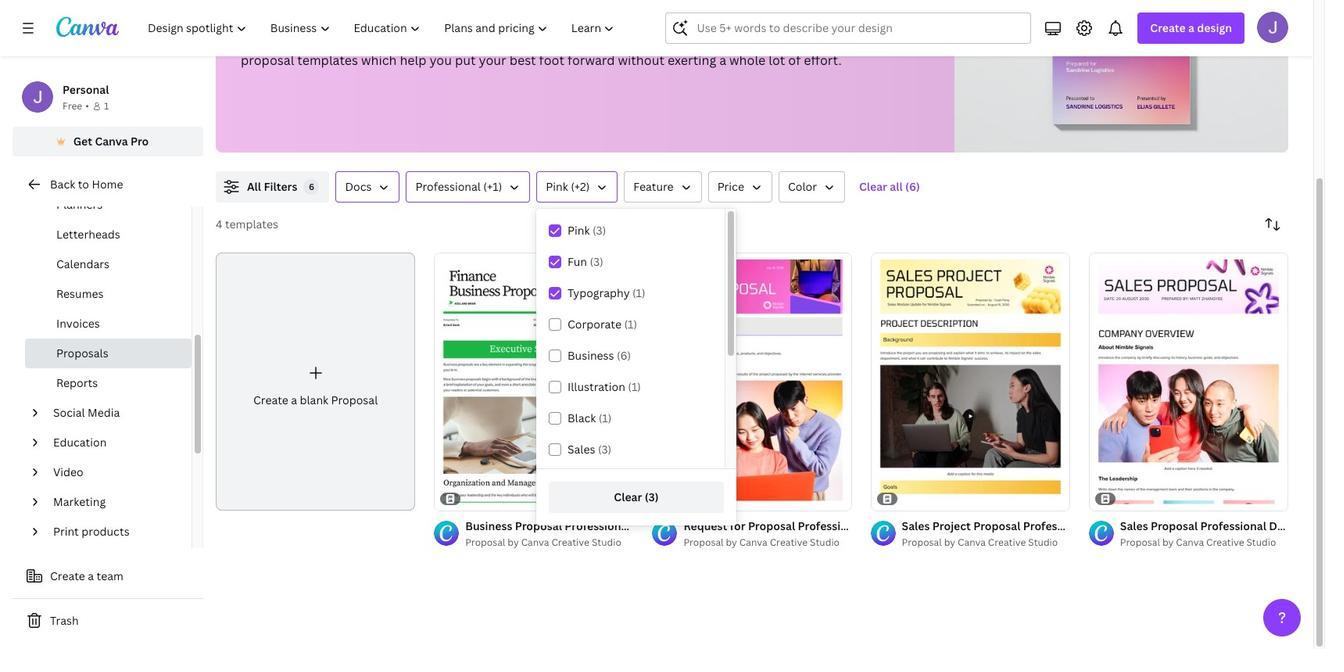 Task type: locate. For each thing, give the bounding box(es) containing it.
1 horizontal spatial you
[[430, 52, 452, 69]]

best
[[510, 52, 536, 69]]

2 proposal by canva creative studio from the left
[[684, 536, 840, 549]]

3 by from the left
[[944, 536, 956, 549]]

clear for clear all (6)
[[859, 179, 887, 194]]

Sort by button
[[1257, 209, 1289, 240]]

business (6)
[[568, 348, 631, 363]]

jacob simon image
[[1257, 12, 1289, 43]]

1 vertical spatial templates
[[225, 217, 278, 231]]

to
[[471, 31, 484, 48], [78, 177, 89, 192]]

0 horizontal spatial templates
[[225, 217, 278, 231]]

blank
[[300, 393, 328, 407]]

education link
[[47, 428, 182, 457]]

create inside dropdown button
[[1151, 20, 1186, 35]]

lot
[[769, 52, 785, 69]]

(6) right all
[[906, 179, 920, 194]]

price
[[718, 179, 744, 194]]

pink left (+2)
[[546, 179, 568, 194]]

you
[[379, 31, 402, 48], [430, 52, 452, 69]]

proposal by canva creative studio link for sales project proposal professional doc in yellow white pink tactile 3d style image
[[902, 535, 1070, 551]]

proposals
[[521, 31, 581, 48]]

(3) for clear (3)
[[645, 489, 659, 504]]

templates
[[297, 52, 358, 69], [225, 217, 278, 231]]

social media
[[53, 405, 120, 420]]

write
[[487, 31, 518, 48]]

0 vertical spatial to
[[471, 31, 484, 48]]

to inside with canva templates, you don't have to  write proposals from scratch. save time with our project proposal templates which help you put your best foot forward without exerting a whole lot of effort.
[[471, 31, 484, 48]]

(3) for sales (3)
[[598, 442, 612, 457]]

docs
[[345, 179, 372, 194]]

typography (1)
[[568, 285, 646, 300]]

create a team button
[[13, 561, 203, 592]]

create inside button
[[50, 568, 85, 583]]

3 proposal by canva creative studio from the left
[[902, 536, 1058, 549]]

(1) for illustration (1)
[[628, 379, 641, 394]]

back to home link
[[13, 169, 203, 200]]

a inside dropdown button
[[1189, 20, 1195, 35]]

a left "design"
[[1189, 20, 1195, 35]]

2 creative from the left
[[770, 536, 808, 549]]

time
[[699, 31, 726, 48]]

proposal for sales proposal professional doc in black pink purple tactile 3d style image
[[1120, 536, 1160, 549]]

free •
[[63, 99, 89, 113]]

proposal by canva creative studio for sales proposal professional doc in black pink purple tactile 3d style image
[[1120, 536, 1276, 549]]

create
[[1151, 20, 1186, 35], [253, 393, 288, 407], [50, 568, 85, 583]]

(1) right black
[[599, 411, 612, 425]]

0 horizontal spatial clear
[[614, 489, 642, 504]]

typography
[[568, 285, 630, 300]]

0 vertical spatial templates
[[297, 52, 358, 69]]

business
[[568, 348, 614, 363]]

proposal
[[331, 393, 378, 407], [465, 536, 505, 549], [684, 536, 724, 549], [902, 536, 942, 549], [1120, 536, 1160, 549]]

you down have
[[430, 52, 452, 69]]

video
[[53, 464, 83, 479]]

4 studio from the left
[[1247, 536, 1276, 549]]

studio for request for proposal professional doc in purple pink yellow tactile 3d style image
[[810, 536, 840, 549]]

create for create a team
[[50, 568, 85, 583]]

back to home
[[50, 177, 123, 192]]

a left blank
[[291, 393, 297, 407]]

3 proposal by canva creative studio link from the left
[[902, 535, 1070, 551]]

create left team
[[50, 568, 85, 583]]

0 vertical spatial pink
[[546, 179, 568, 194]]

canva for business proposal professional doc in green white traditional corporate style 'image'
[[521, 536, 549, 549]]

to up put
[[471, 31, 484, 48]]

(6) right business
[[617, 348, 631, 363]]

a for create a blank proposal
[[291, 393, 297, 407]]

(1) right typography
[[633, 285, 646, 300]]

1 vertical spatial clear
[[614, 489, 642, 504]]

0 vertical spatial you
[[379, 31, 402, 48]]

pink
[[546, 179, 568, 194], [568, 223, 590, 238]]

1 creative from the left
[[552, 536, 590, 549]]

education
[[53, 435, 107, 450]]

templates down templates,
[[297, 52, 358, 69]]

proposal by canva creative studio link for business proposal professional doc in green white traditional corporate style 'image'
[[465, 535, 634, 551]]

business proposal professional doc in green white traditional corporate style image
[[434, 252, 634, 511]]

print
[[53, 524, 79, 539]]

1 proposal by canva creative studio from the left
[[465, 536, 622, 549]]

products
[[82, 524, 130, 539]]

clear
[[859, 179, 887, 194], [614, 489, 642, 504]]

3 studio from the left
[[1028, 536, 1058, 549]]

fun
[[568, 254, 587, 269]]

proposal by canva creative studio link
[[465, 535, 634, 551], [684, 535, 852, 551], [902, 535, 1070, 551], [1120, 535, 1289, 551]]

print products link
[[47, 517, 182, 547]]

4 proposal by canva creative studio link from the left
[[1120, 535, 1289, 551]]

1 horizontal spatial to
[[471, 31, 484, 48]]

0 horizontal spatial create
[[50, 568, 85, 583]]

1 horizontal spatial create
[[253, 393, 288, 407]]

studio
[[592, 536, 622, 549], [810, 536, 840, 549], [1028, 536, 1058, 549], [1247, 536, 1276, 549]]

proposal by canva creative studio
[[465, 536, 622, 549], [684, 536, 840, 549], [902, 536, 1058, 549], [1120, 536, 1276, 549]]

creative for sales project proposal professional doc in yellow white pink tactile 3d style image
[[988, 536, 1026, 549]]

0 vertical spatial clear
[[859, 179, 887, 194]]

create left "design"
[[1151, 20, 1186, 35]]

1 horizontal spatial templates
[[297, 52, 358, 69]]

social media link
[[47, 398, 182, 428]]

scratch.
[[616, 31, 664, 48]]

1 studio from the left
[[592, 536, 622, 549]]

proposal by canva creative studio link for request for proposal professional doc in purple pink yellow tactile 3d style image
[[684, 535, 852, 551]]

1 vertical spatial pink
[[568, 223, 590, 238]]

pink for pink (+2)
[[546, 179, 568, 194]]

a inside with canva templates, you don't have to  write proposals from scratch. save time with our project proposal templates which help you put your best foot forward without exerting a whole lot of effort.
[[720, 52, 727, 69]]

3 creative from the left
[[988, 536, 1026, 549]]

to up planners on the top of page
[[78, 177, 89, 192]]

media
[[88, 405, 120, 420]]

1 vertical spatial you
[[430, 52, 452, 69]]

resumes
[[56, 286, 104, 301]]

black
[[568, 411, 596, 425]]

our
[[758, 31, 779, 48]]

reports
[[56, 375, 98, 390]]

sales (3)
[[568, 442, 612, 457]]

canva for request for proposal professional doc in purple pink yellow tactile 3d style image
[[740, 536, 768, 549]]

(1) right illustration
[[628, 379, 641, 394]]

0 horizontal spatial (6)
[[617, 348, 631, 363]]

sales
[[568, 442, 595, 457]]

templates right 4 on the left of the page
[[225, 217, 278, 231]]

personal
[[63, 82, 109, 97]]

professional
[[416, 179, 481, 194]]

0 horizontal spatial to
[[78, 177, 89, 192]]

0 vertical spatial create
[[1151, 20, 1186, 35]]

2 proposal by canva creative studio link from the left
[[684, 535, 852, 551]]

1 proposal by canva creative studio link from the left
[[465, 535, 634, 551]]

proposal by canva creative studio link for sales proposal professional doc in black pink purple tactile 3d style image
[[1120, 535, 1289, 551]]

docs button
[[336, 171, 400, 203]]

1 horizontal spatial (6)
[[906, 179, 920, 194]]

proposal templates image
[[955, 0, 1289, 152], [1053, 0, 1191, 124]]

feature button
[[624, 171, 702, 203]]

4 proposal by canva creative studio from the left
[[1120, 536, 1276, 549]]

forward
[[568, 52, 615, 69]]

(6)
[[906, 179, 920, 194], [617, 348, 631, 363]]

(1) right corporate at the left of page
[[624, 317, 637, 332]]

clear (3)
[[614, 489, 659, 504]]

2 studio from the left
[[810, 536, 840, 549]]

creative for sales proposal professional doc in black pink purple tactile 3d style image
[[1207, 536, 1244, 549]]

(1)
[[633, 285, 646, 300], [624, 317, 637, 332], [628, 379, 641, 394], [599, 411, 612, 425]]

2 horizontal spatial create
[[1151, 20, 1186, 35]]

create left blank
[[253, 393, 288, 407]]

home
[[92, 177, 123, 192]]

create for create a blank proposal
[[253, 393, 288, 407]]

(3) for pink (3)
[[593, 223, 606, 238]]

2 vertical spatial create
[[50, 568, 85, 583]]

creative for request for proposal professional doc in purple pink yellow tactile 3d style image
[[770, 536, 808, 549]]

a down time
[[720, 52, 727, 69]]

1 horizontal spatial clear
[[859, 179, 887, 194]]

6 filter options selected element
[[304, 179, 319, 195]]

None search field
[[666, 13, 1032, 44]]

a left team
[[88, 568, 94, 583]]

proposal for request for proposal professional doc in purple pink yellow tactile 3d style image
[[684, 536, 724, 549]]

which
[[361, 52, 397, 69]]

Search search field
[[697, 13, 1021, 43]]

1 vertical spatial create
[[253, 393, 288, 407]]

letterheads
[[56, 227, 120, 242]]

4 by from the left
[[1163, 536, 1174, 549]]

6
[[309, 181, 314, 192]]

canva
[[272, 31, 309, 48], [95, 134, 128, 149], [521, 536, 549, 549], [740, 536, 768, 549], [958, 536, 986, 549], [1176, 536, 1204, 549]]

(3) inside 'clear (3)' button
[[645, 489, 659, 504]]

top level navigation element
[[138, 13, 628, 44]]

create for create a design
[[1151, 20, 1186, 35]]

2 by from the left
[[726, 536, 737, 549]]

pink inside button
[[546, 179, 568, 194]]

free
[[63, 99, 82, 113]]

4 creative from the left
[[1207, 536, 1244, 549]]

pink up fun
[[568, 223, 590, 238]]

0 vertical spatial (6)
[[906, 179, 920, 194]]

1 by from the left
[[508, 536, 519, 549]]

proposal by canva creative studio for sales project proposal professional doc in yellow white pink tactile 3d style image
[[902, 536, 1058, 549]]

you up which in the top of the page
[[379, 31, 402, 48]]

a inside button
[[88, 568, 94, 583]]

create a blank proposal link
[[216, 253, 415, 511]]

studio for sales project proposal professional doc in yellow white pink tactile 3d style image
[[1028, 536, 1058, 549]]

studio for sales proposal professional doc in black pink purple tactile 3d style image
[[1247, 536, 1276, 549]]

by
[[508, 536, 519, 549], [726, 536, 737, 549], [944, 536, 956, 549], [1163, 536, 1174, 549]]

don't
[[405, 31, 436, 48]]



Task type: vqa. For each thing, say whether or not it's contained in the screenshot.
Proposal by Canva Creative Studio link associated with Request for Proposal Professional Doc in Purple Pink Yellow Tactile 3D Style image
yes



Task type: describe. For each thing, give the bounding box(es) containing it.
with
[[729, 31, 755, 48]]

a for create a design
[[1189, 20, 1195, 35]]

proposal for business proposal professional doc in green white traditional corporate style 'image'
[[465, 536, 505, 549]]

1 vertical spatial to
[[78, 177, 89, 192]]

calendars link
[[25, 249, 192, 279]]

trash link
[[13, 605, 203, 636]]

fun (3)
[[568, 254, 603, 269]]

resumes link
[[25, 279, 192, 309]]

templates,
[[312, 31, 376, 48]]

corporate
[[568, 317, 622, 332]]

help
[[400, 52, 427, 69]]

proposal by canva creative studio for business proposal professional doc in green white traditional corporate style 'image'
[[465, 536, 622, 549]]

creative for business proposal professional doc in green white traditional corporate style 'image'
[[552, 536, 590, 549]]

canva inside with canva templates, you don't have to  write proposals from scratch. save time with our project proposal templates which help you put your best foot forward without exerting a whole lot of effort.
[[272, 31, 309, 48]]

sales proposal professional doc in black pink purple tactile 3d style image
[[1089, 252, 1289, 511]]

whole
[[730, 52, 766, 69]]

professional (+1)
[[416, 179, 502, 194]]

clear (3) button
[[549, 482, 724, 513]]

by for 'proposal by canva creative studio' link for sales proposal professional doc in black pink purple tactile 3d style image
[[1163, 536, 1174, 549]]

clear all (6) button
[[852, 171, 928, 203]]

(3) for fun (3)
[[590, 254, 603, 269]]

social
[[53, 405, 85, 420]]

(1) for black (1)
[[599, 411, 612, 425]]

proposal
[[241, 52, 294, 69]]

planners
[[56, 197, 103, 212]]

design
[[1197, 20, 1232, 35]]

4 templates
[[216, 217, 278, 231]]

with
[[241, 31, 269, 48]]

put
[[455, 52, 476, 69]]

get
[[73, 134, 92, 149]]

get canva pro
[[73, 134, 149, 149]]

filters
[[264, 179, 297, 194]]

letterheads link
[[25, 220, 192, 249]]

feature
[[634, 179, 674, 194]]

proposal by canva creative studio for request for proposal professional doc in purple pink yellow tactile 3d style image
[[684, 536, 840, 549]]

proposal for sales project proposal professional doc in yellow white pink tactile 3d style image
[[902, 536, 942, 549]]

pink (+2) button
[[537, 171, 618, 203]]

(+1)
[[483, 179, 502, 194]]

a for create a team
[[88, 568, 94, 583]]

create a design
[[1151, 20, 1232, 35]]

illustration (1)
[[568, 379, 641, 394]]

project
[[782, 31, 825, 48]]

by for 'proposal by canva creative studio' link associated with request for proposal professional doc in purple pink yellow tactile 3d style image
[[726, 536, 737, 549]]

(+2)
[[571, 179, 590, 194]]

clear all (6)
[[859, 179, 920, 194]]

trash
[[50, 613, 79, 628]]

1
[[104, 99, 109, 113]]

by for sales project proposal professional doc in yellow white pink tactile 3d style image's 'proposal by canva creative studio' link
[[944, 536, 956, 549]]

1 vertical spatial (6)
[[617, 348, 631, 363]]

color
[[788, 179, 817, 194]]

canva for sales proposal professional doc in black pink purple tactile 3d style image
[[1176, 536, 1204, 549]]

invoices
[[56, 316, 100, 331]]

proposals
[[56, 346, 108, 360]]

request for proposal professional doc in purple pink yellow tactile 3d style image
[[652, 252, 852, 511]]

create a team
[[50, 568, 123, 583]]

of
[[788, 52, 801, 69]]

0 horizontal spatial you
[[379, 31, 402, 48]]

pro
[[131, 134, 149, 149]]

exerting
[[668, 52, 716, 69]]

(6) inside button
[[906, 179, 920, 194]]

canva for sales project proposal professional doc in yellow white pink tactile 3d style image
[[958, 536, 986, 549]]

illustration
[[568, 379, 625, 394]]

(1) for typography (1)
[[633, 285, 646, 300]]

clear for clear (3)
[[614, 489, 642, 504]]

templates inside with canva templates, you don't have to  write proposals from scratch. save time with our project proposal templates which help you put your best foot forward without exerting a whole lot of effort.
[[297, 52, 358, 69]]

print products
[[53, 524, 130, 539]]

create a design button
[[1138, 13, 1245, 44]]

professional (+1) button
[[406, 171, 530, 203]]

from
[[584, 31, 613, 48]]

marketing
[[53, 494, 106, 509]]

by for business proposal professional doc in green white traditional corporate style 'image' 'proposal by canva creative studio' link
[[508, 536, 519, 549]]

all
[[890, 179, 903, 194]]

have
[[439, 31, 468, 48]]

2 proposal templates image from the left
[[1053, 0, 1191, 124]]

effort.
[[804, 52, 842, 69]]

with canva templates, you don't have to  write proposals from scratch. save time with our project proposal templates which help you put your best foot forward without exerting a whole lot of effort.
[[241, 31, 842, 69]]

sales project proposal professional doc in yellow white pink tactile 3d style image
[[871, 252, 1070, 511]]

•
[[85, 99, 89, 113]]

without
[[618, 52, 665, 69]]

foot
[[539, 52, 565, 69]]

price button
[[708, 171, 772, 203]]

create a blank proposal
[[253, 393, 378, 407]]

(1) for corporate (1)
[[624, 317, 637, 332]]

4
[[216, 217, 222, 231]]

get canva pro button
[[13, 127, 203, 156]]

planners link
[[25, 190, 192, 220]]

pink for pink (3)
[[568, 223, 590, 238]]

create a blank proposal element
[[216, 253, 415, 511]]

your
[[479, 52, 506, 69]]

video link
[[47, 457, 182, 487]]

invoices link
[[25, 309, 192, 339]]

studio for business proposal professional doc in green white traditional corporate style 'image'
[[592, 536, 622, 549]]

color button
[[779, 171, 845, 203]]

1 proposal templates image from the left
[[955, 0, 1289, 152]]

marketing link
[[47, 487, 182, 517]]

canva inside button
[[95, 134, 128, 149]]

pink (3)
[[568, 223, 606, 238]]

back
[[50, 177, 75, 192]]

pink (+2)
[[546, 179, 590, 194]]



